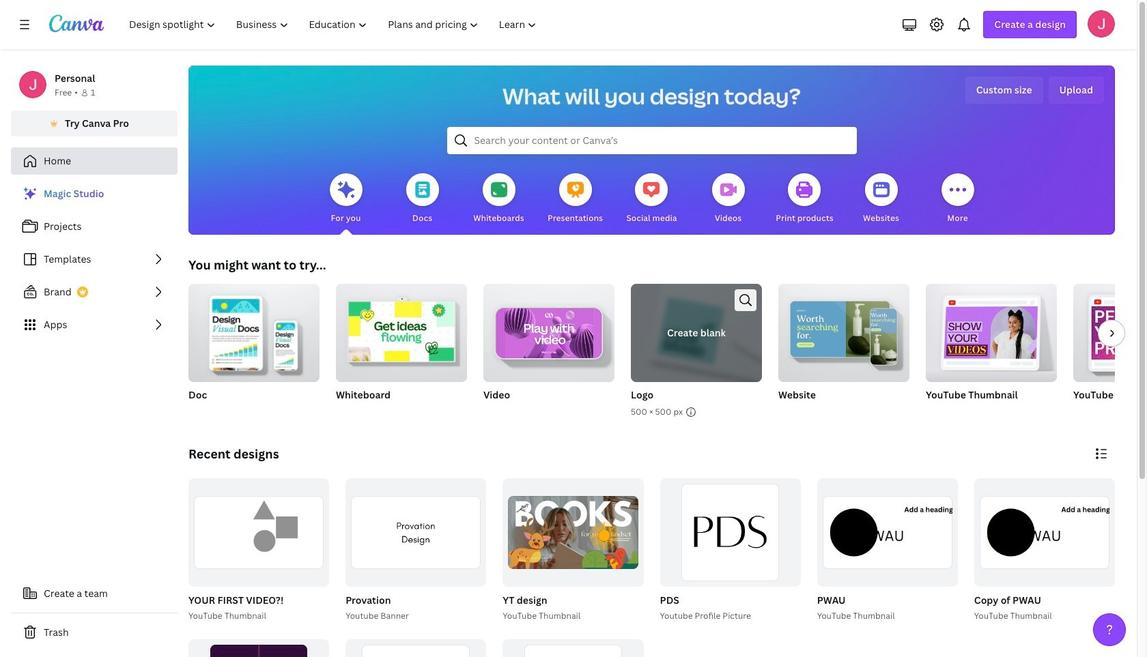 Task type: describe. For each thing, give the bounding box(es) containing it.
Search search field
[[474, 128, 830, 154]]

james peterson image
[[1088, 10, 1115, 38]]



Task type: locate. For each thing, give the bounding box(es) containing it.
group
[[484, 279, 615, 419], [484, 279, 615, 382], [779, 279, 910, 419], [779, 279, 910, 382], [926, 279, 1057, 419], [926, 279, 1057, 382], [189, 284, 320, 419], [336, 284, 467, 419], [631, 284, 762, 419], [631, 284, 762, 382], [1074, 284, 1147, 419], [1074, 284, 1147, 382], [186, 479, 329, 623], [343, 479, 487, 623], [500, 479, 644, 623], [503, 479, 644, 587], [657, 479, 801, 623], [660, 479, 801, 587], [815, 479, 958, 623], [817, 479, 958, 587], [972, 479, 1115, 623], [975, 479, 1115, 587], [189, 640, 329, 658], [346, 640, 487, 658], [503, 640, 644, 658]]

top level navigation element
[[120, 11, 549, 38]]

list
[[11, 180, 178, 339]]

None search field
[[447, 127, 857, 154]]



Task type: vqa. For each thing, say whether or not it's contained in the screenshot.
list
yes



